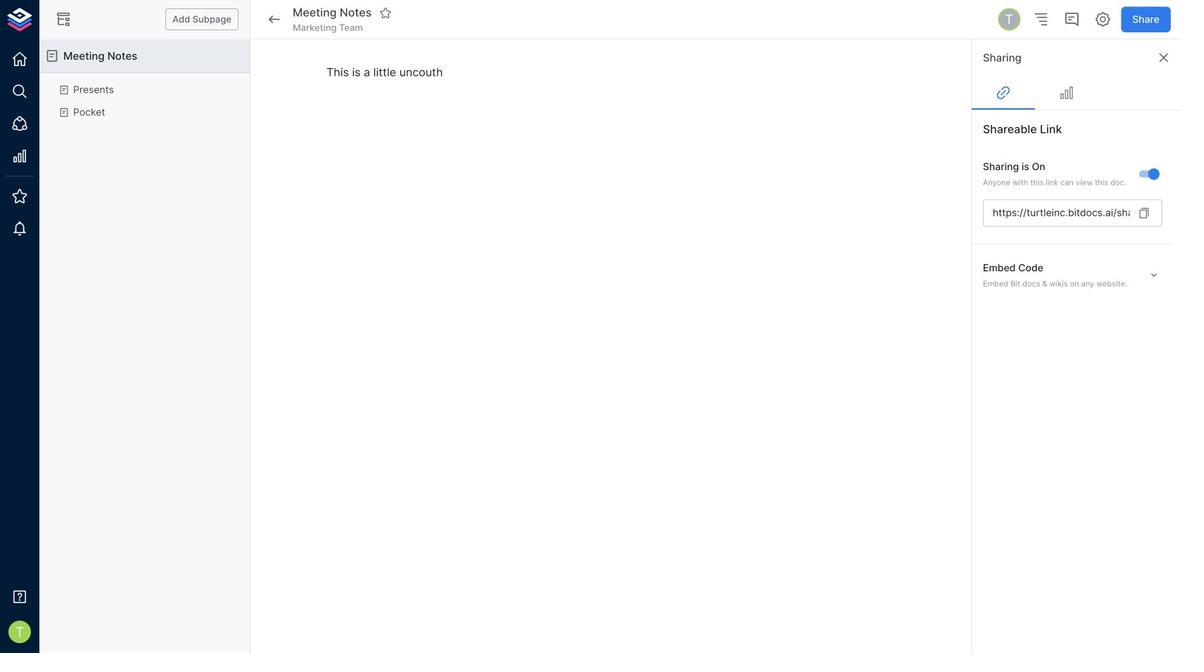 Task type: vqa. For each thing, say whether or not it's contained in the screenshot.
Settings Image
yes



Task type: describe. For each thing, give the bounding box(es) containing it.
hide wiki image
[[55, 11, 72, 28]]

settings image
[[1094, 11, 1111, 28]]



Task type: locate. For each thing, give the bounding box(es) containing it.
None text field
[[983, 199, 1130, 227]]

favorite image
[[379, 7, 392, 19]]

comments image
[[1063, 11, 1080, 28]]

go back image
[[266, 11, 283, 28]]

tab list
[[972, 76, 1182, 110]]

table of contents image
[[1032, 11, 1049, 28]]



